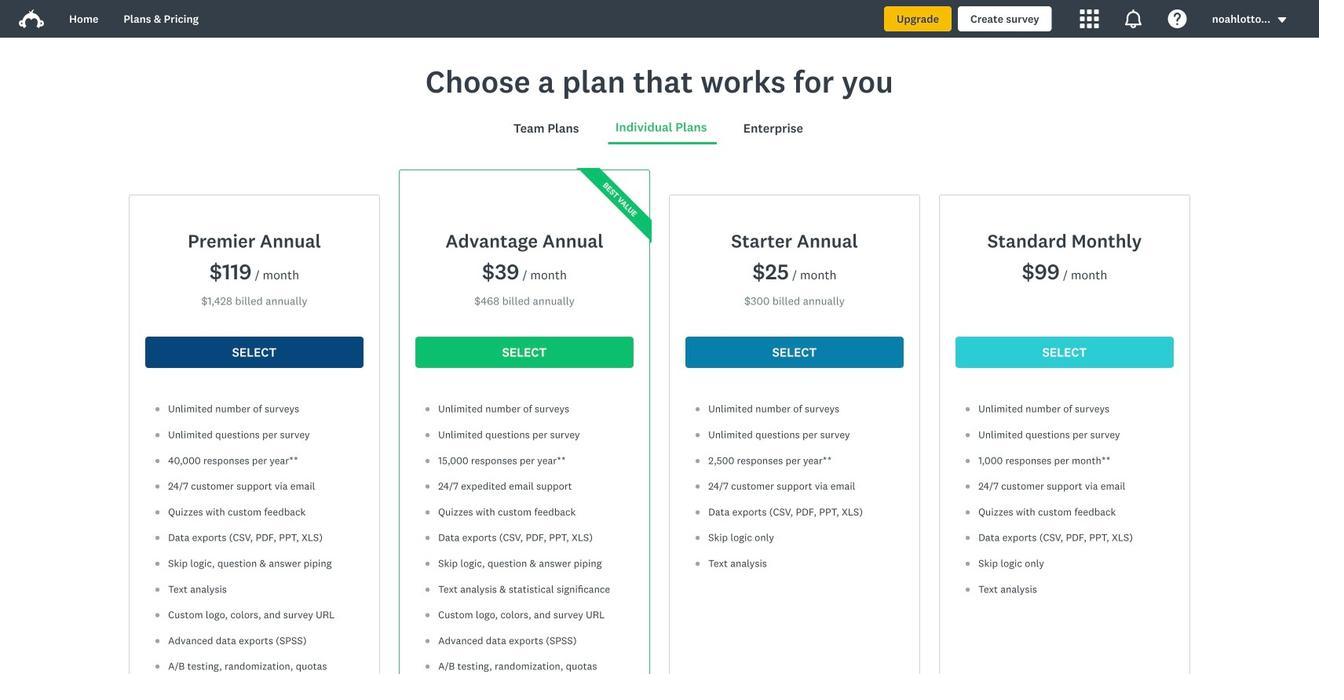 Task type: vqa. For each thing, say whether or not it's contained in the screenshot.
Response count image
no



Task type: locate. For each thing, give the bounding box(es) containing it.
dropdown arrow icon image
[[1277, 15, 1288, 26], [1278, 17, 1287, 23]]

notification center icon image
[[1124, 9, 1143, 28]]

products icon image
[[1080, 9, 1099, 28], [1080, 9, 1099, 28]]

brand logo image
[[19, 6, 44, 31], [19, 9, 44, 28]]

2 brand logo image from the top
[[19, 9, 44, 28]]



Task type: describe. For each thing, give the bounding box(es) containing it.
1 brand logo image from the top
[[19, 6, 44, 31]]

help icon image
[[1168, 9, 1187, 28]]



